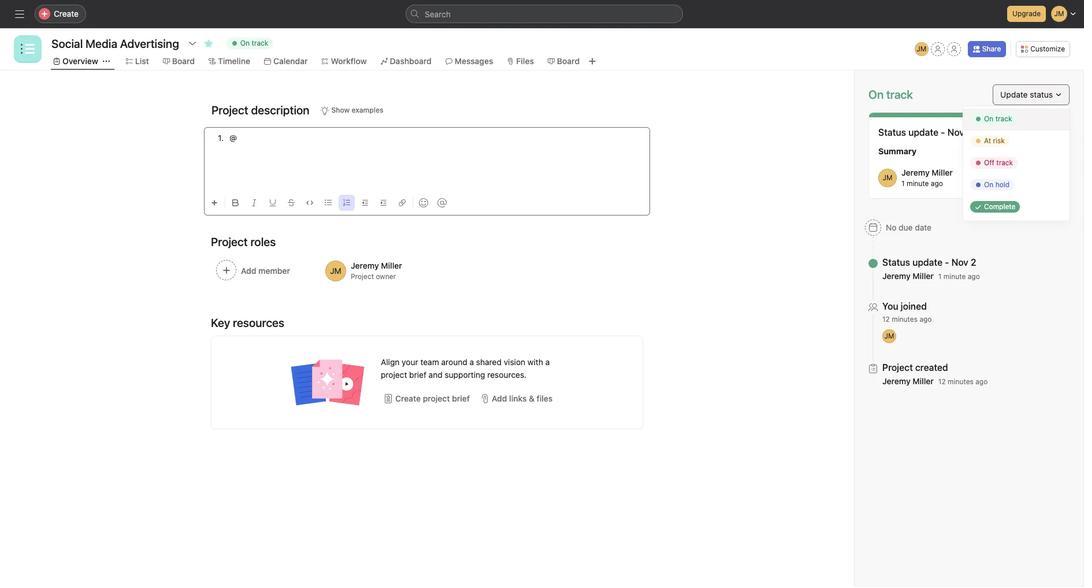 Task type: describe. For each thing, give the bounding box(es) containing it.
status
[[1031, 90, 1054, 99]]

share button
[[968, 41, 1007, 57]]

underline image
[[269, 200, 276, 206]]

you joined 12 minutes ago
[[883, 301, 932, 324]]

at risk
[[985, 136, 1006, 145]]

ago inside project created jeremy miller 12 minutes ago
[[976, 378, 988, 386]]

on track inside on track 'menu item'
[[985, 115, 1013, 123]]

list link
[[126, 55, 149, 68]]

expand sidebar image
[[15, 9, 24, 19]]

ago inside you joined 12 minutes ago
[[920, 315, 932, 324]]

nov 2
[[948, 127, 973, 138]]

due
[[899, 223, 913, 232]]

upgrade
[[1013, 9, 1041, 18]]

link image
[[399, 200, 406, 206]]

update for nov
[[913, 257, 943, 268]]

brief inside align your team around a shared vision with a project brief and supporting resources.
[[410, 370, 427, 380]]

minute inside status update - nov 2 jeremy miller 1 minute ago
[[944, 272, 967, 281]]

status update - nov 2 button
[[883, 257, 981, 268]]

&
[[529, 394, 535, 404]]

calendar
[[274, 56, 308, 66]]

on inside 'menu item'
[[985, 115, 994, 123]]

minutes inside you joined 12 minutes ago
[[892, 315, 918, 324]]

code image
[[306, 200, 313, 206]]

track inside on track dropdown button
[[252, 39, 268, 47]]

summary
[[879, 146, 917, 156]]

remove from starred image
[[204, 39, 213, 48]]

on track button
[[221, 35, 278, 51]]

@
[[230, 133, 237, 143]]

customize
[[1031, 45, 1066, 53]]

show options image
[[188, 39, 197, 48]]

you
[[883, 301, 899, 312]]

customize button
[[1017, 41, 1071, 57]]

show
[[332, 106, 350, 115]]

Project description title text field
[[204, 98, 313, 123]]

workflow link
[[322, 55, 367, 68]]

create button
[[35, 5, 86, 23]]

jeremy miller 1 minute ago
[[902, 168, 954, 188]]

add tab image
[[588, 57, 597, 66]]

vision
[[504, 357, 526, 367]]

and
[[429, 370, 443, 380]]

minute inside 'jeremy miller 1 minute ago'
[[907, 179, 930, 188]]

12 inside you joined 12 minutes ago
[[883, 315, 890, 324]]

add links & files
[[492, 394, 553, 404]]

tab actions image
[[103, 58, 110, 65]]

add
[[492, 394, 507, 404]]

decrease list indent image
[[362, 200, 369, 206]]

minutes inside project created jeremy miller 12 minutes ago
[[948, 378, 974, 386]]

dashboard link
[[381, 55, 432, 68]]

shared
[[476, 357, 502, 367]]

strikethrough image
[[288, 200, 295, 206]]

timeline link
[[209, 55, 250, 68]]

1 a from the left
[[470, 357, 474, 367]]

no due date button
[[860, 217, 937, 238]]

owner
[[376, 272, 396, 281]]

overview
[[62, 56, 98, 66]]

list
[[135, 56, 149, 66]]

team
[[421, 357, 439, 367]]

off track
[[985, 158, 1014, 167]]

off
[[985, 158, 995, 167]]

update for nov 2
[[909, 127, 939, 138]]

no
[[887, 223, 897, 232]]

on track menu item
[[964, 109, 1070, 131]]

italics image
[[251, 200, 258, 206]]

risk
[[994, 136, 1006, 145]]

numbered list image
[[344, 200, 350, 206]]

miller inside 'jeremy miller 1 minute ago'
[[932, 168, 954, 178]]

complete
[[985, 202, 1016, 211]]

track inside on track 'menu item'
[[996, 115, 1013, 123]]

at mention image
[[438, 198, 447, 208]]

show examples button
[[315, 102, 389, 119]]

add links & files button
[[478, 389, 556, 409]]

create project brief button
[[381, 389, 473, 409]]

12 inside project created jeremy miller 12 minutes ago
[[939, 378, 946, 386]]

you joined button
[[883, 301, 932, 312]]

board for 1st board 'link' from the left
[[172, 56, 195, 66]]

create project brief
[[396, 394, 470, 404]]

Search tasks, projects, and more text field
[[406, 5, 684, 23]]

hold
[[996, 180, 1010, 189]]

status update - nov 2 jeremy miller 1 minute ago
[[883, 257, 981, 281]]

your
[[402, 357, 418, 367]]

2 vertical spatial jm
[[885, 332, 895, 341]]

project inside button
[[423, 394, 450, 404]]

ago inside status update - nov 2 jeremy miller 1 minute ago
[[968, 272, 981, 281]]



Task type: locate. For each thing, give the bounding box(es) containing it.
minute
[[907, 179, 930, 188], [944, 272, 967, 281]]

on track
[[869, 88, 914, 101]]

2 vertical spatial miller
[[913, 376, 934, 386]]

0 horizontal spatial board link
[[163, 55, 195, 68]]

board down show options image
[[172, 56, 195, 66]]

0 vertical spatial on track
[[240, 39, 268, 47]]

update
[[1001, 90, 1028, 99]]

update inside latest status update element
[[909, 127, 939, 138]]

1 vertical spatial -
[[946, 257, 950, 268]]

share
[[983, 45, 1002, 53]]

project
[[381, 370, 407, 380], [423, 394, 450, 404]]

brief down supporting
[[452, 394, 470, 404]]

bold image
[[232, 200, 239, 206]]

0 vertical spatial 12
[[883, 315, 890, 324]]

with
[[528, 357, 544, 367]]

align your team around a shared vision with a project brief and supporting resources.
[[381, 357, 550, 380]]

1 vertical spatial update
[[913, 257, 943, 268]]

- left nov
[[946, 257, 950, 268]]

miller down project created
[[913, 376, 934, 386]]

1 vertical spatial miller
[[913, 271, 934, 281]]

examples
[[352, 106, 384, 115]]

0 vertical spatial jm
[[917, 45, 927, 53]]

jeremy miller project owner
[[351, 261, 402, 281]]

minute down nov
[[944, 272, 967, 281]]

2 vertical spatial jeremy miller link
[[883, 376, 934, 386]]

1 inside 'jeremy miller 1 minute ago'
[[902, 179, 905, 188]]

project
[[351, 272, 374, 281]]

create inside create popup button
[[54, 9, 79, 19]]

on hold
[[985, 180, 1010, 189]]

supporting
[[445, 370, 486, 380]]

jm inside latest status update element
[[883, 173, 893, 182]]

jeremy miller link down project created
[[883, 376, 934, 386]]

12 down project created
[[939, 378, 946, 386]]

update status
[[1001, 90, 1054, 99]]

create down the your
[[396, 394, 421, 404]]

board
[[172, 56, 195, 66], [557, 56, 580, 66]]

on track
[[240, 39, 268, 47], [985, 115, 1013, 123]]

1 board link from the left
[[163, 55, 195, 68]]

track up calendar link
[[252, 39, 268, 47]]

jeremy miller link for status
[[883, 271, 934, 281]]

on up timeline
[[240, 39, 250, 47]]

project down align
[[381, 370, 407, 380]]

0 horizontal spatial 1
[[902, 179, 905, 188]]

0 vertical spatial -
[[942, 127, 946, 138]]

- inside latest status update element
[[942, 127, 946, 138]]

-
[[942, 127, 946, 138], [946, 257, 950, 268]]

0 horizontal spatial minutes
[[892, 315, 918, 324]]

2 board from the left
[[557, 56, 580, 66]]

on left 'hold'
[[985, 180, 994, 189]]

around
[[442, 357, 468, 367]]

files link
[[507, 55, 534, 68]]

project roles
[[211, 235, 276, 249]]

brief
[[410, 370, 427, 380], [452, 394, 470, 404]]

1 horizontal spatial brief
[[452, 394, 470, 404]]

miller
[[932, 168, 954, 178], [913, 271, 934, 281], [913, 376, 934, 386]]

1 vertical spatial jeremy miller link
[[883, 271, 934, 281]]

jm inside button
[[917, 45, 927, 53]]

1 vertical spatial brief
[[452, 394, 470, 404]]

1 vertical spatial minute
[[944, 272, 967, 281]]

ago
[[932, 179, 944, 188], [968, 272, 981, 281], [920, 315, 932, 324], [976, 378, 988, 386]]

on track up risk on the right top of page
[[985, 115, 1013, 123]]

- for nov 2
[[942, 127, 946, 138]]

0 horizontal spatial brief
[[410, 370, 427, 380]]

upgrade button
[[1008, 6, 1047, 22]]

- for nov
[[946, 257, 950, 268]]

minute down summary
[[907, 179, 930, 188]]

0 horizontal spatial minute
[[907, 179, 930, 188]]

1 vertical spatial on track
[[985, 115, 1013, 123]]

None text field
[[49, 33, 182, 54]]

2 board link from the left
[[548, 55, 580, 68]]

create inside create project brief button
[[396, 394, 421, 404]]

files
[[517, 56, 534, 66]]

track
[[252, 39, 268, 47], [996, 115, 1013, 123], [997, 158, 1014, 167]]

0 horizontal spatial create
[[54, 9, 79, 19]]

overview link
[[53, 55, 98, 68]]

0 vertical spatial create
[[54, 9, 79, 19]]

resources.
[[488, 370, 527, 380]]

1 down 'status update - nov 2' button
[[939, 272, 942, 281]]

board link left add tab icon
[[548, 55, 580, 68]]

board link
[[163, 55, 195, 68], [548, 55, 580, 68]]

brief inside button
[[452, 394, 470, 404]]

1 horizontal spatial a
[[546, 357, 550, 367]]

jeremy inside project created jeremy miller 12 minutes ago
[[883, 376, 911, 386]]

jeremy miller link inside latest status update element
[[902, 168, 954, 178]]

1 down summary
[[902, 179, 905, 188]]

1 vertical spatial 1
[[939, 272, 942, 281]]

0 vertical spatial project
[[381, 370, 407, 380]]

1 vertical spatial project
[[423, 394, 450, 404]]

status update - nov 2
[[879, 127, 973, 138]]

calendar link
[[264, 55, 308, 68]]

jeremy inside status update - nov 2 jeremy miller 1 minute ago
[[883, 271, 911, 281]]

0 vertical spatial miller
[[932, 168, 954, 178]]

emoji image
[[419, 198, 429, 208]]

on up at on the top right of page
[[985, 115, 994, 123]]

1 vertical spatial jm
[[883, 173, 893, 182]]

status for status update - nov 2 jeremy miller 1 minute ago
[[883, 257, 911, 268]]

links
[[510, 394, 527, 404]]

1 vertical spatial minutes
[[948, 378, 974, 386]]

1 horizontal spatial board
[[557, 56, 580, 66]]

update inside status update - nov 2 jeremy miller 1 minute ago
[[913, 257, 943, 268]]

2
[[971, 257, 977, 268]]

0 vertical spatial jeremy
[[902, 168, 930, 178]]

status
[[879, 127, 907, 138], [883, 257, 911, 268]]

a right with
[[546, 357, 550, 367]]

list image
[[21, 42, 35, 56]]

track right off
[[997, 158, 1014, 167]]

jeremy down summary
[[902, 168, 930, 178]]

jeremy down project created
[[883, 376, 911, 386]]

1 horizontal spatial 12
[[939, 378, 946, 386]]

1 board from the left
[[172, 56, 195, 66]]

a
[[470, 357, 474, 367], [546, 357, 550, 367]]

12
[[883, 315, 890, 324], [939, 378, 946, 386]]

0 vertical spatial track
[[252, 39, 268, 47]]

project created
[[883, 363, 949, 373]]

create for create project brief
[[396, 394, 421, 404]]

2 vertical spatial track
[[997, 158, 1014, 167]]

jm
[[917, 45, 927, 53], [883, 173, 893, 182], [885, 332, 895, 341]]

timeline
[[218, 56, 250, 66]]

update up summary
[[909, 127, 939, 138]]

workflow
[[331, 56, 367, 66]]

1 horizontal spatial project
[[423, 394, 450, 404]]

1 horizontal spatial minute
[[944, 272, 967, 281]]

update left nov
[[913, 257, 943, 268]]

1 vertical spatial 12
[[939, 378, 946, 386]]

1 vertical spatial create
[[396, 394, 421, 404]]

jeremy miller link for project created
[[883, 376, 934, 386]]

1 horizontal spatial board link
[[548, 55, 580, 68]]

miller inside project created jeremy miller 12 minutes ago
[[913, 376, 934, 386]]

add member
[[241, 266, 290, 276]]

minutes
[[892, 315, 918, 324], [948, 378, 974, 386]]

12 down you
[[883, 315, 890, 324]]

files
[[537, 394, 553, 404]]

minutes down "you joined" button
[[892, 315, 918, 324]]

0 horizontal spatial project
[[381, 370, 407, 380]]

dashboard
[[390, 56, 432, 66]]

jeremy miller link down 'status update - nov 2' button
[[883, 271, 934, 281]]

jeremy
[[902, 168, 930, 178], [883, 271, 911, 281], [883, 376, 911, 386]]

update
[[909, 127, 939, 138], [913, 257, 943, 268]]

status up summary
[[879, 127, 907, 138]]

board for first board 'link' from the right
[[557, 56, 580, 66]]

create right expand sidebar icon
[[54, 9, 79, 19]]

jeremy miller link down summary
[[902, 168, 954, 178]]

1 vertical spatial status
[[883, 257, 911, 268]]

0 horizontal spatial board
[[172, 56, 195, 66]]

miller down status update - nov 2 at the right top of the page
[[932, 168, 954, 178]]

1 vertical spatial jeremy
[[883, 271, 911, 281]]

0 horizontal spatial 12
[[883, 315, 890, 324]]

1 inside status update - nov 2 jeremy miller 1 minute ago
[[939, 272, 942, 281]]

project down and
[[423, 394, 450, 404]]

track up risk on the right top of page
[[996, 115, 1013, 123]]

miller down 'status update - nov 2' button
[[913, 271, 934, 281]]

0 vertical spatial minutes
[[892, 315, 918, 324]]

0 horizontal spatial a
[[470, 357, 474, 367]]

0 vertical spatial 1
[[902, 179, 905, 188]]

0 horizontal spatial on track
[[240, 39, 268, 47]]

status inside status update - nov 2 jeremy miller 1 minute ago
[[883, 257, 911, 268]]

status for status update - nov 2
[[879, 127, 907, 138]]

board link down show options image
[[163, 55, 195, 68]]

no due date
[[887, 223, 932, 232]]

align
[[381, 357, 400, 367]]

jeremy up you
[[883, 271, 911, 281]]

bulleted list image
[[325, 200, 332, 206]]

key resources
[[211, 316, 285, 330]]

at
[[985, 136, 992, 145]]

2 vertical spatial jeremy
[[883, 376, 911, 386]]

create for create
[[54, 9, 79, 19]]

increase list indent image
[[381, 200, 387, 206]]

- inside status update - nov 2 jeremy miller 1 minute ago
[[946, 257, 950, 268]]

2 a from the left
[[546, 357, 550, 367]]

0 vertical spatial brief
[[410, 370, 427, 380]]

jeremy miller
[[351, 261, 402, 271]]

0 vertical spatial status
[[879, 127, 907, 138]]

jm button
[[915, 42, 929, 56]]

status down no due date dropdown button
[[883, 257, 911, 268]]

2 vertical spatial on
[[985, 180, 994, 189]]

update status button
[[994, 84, 1070, 105]]

date
[[916, 223, 932, 232]]

on inside dropdown button
[[240, 39, 250, 47]]

minutes down project created
[[948, 378, 974, 386]]

messages
[[455, 56, 494, 66]]

insert an object image
[[211, 200, 218, 206]]

joined
[[901, 301, 927, 312]]

project created jeremy miller 12 minutes ago
[[883, 363, 988, 386]]

toolbar
[[206, 190, 651, 211]]

1
[[902, 179, 905, 188], [939, 272, 942, 281]]

board left add tab icon
[[557, 56, 580, 66]]

create
[[54, 9, 79, 19], [396, 394, 421, 404]]

1 horizontal spatial 1
[[939, 272, 942, 281]]

1 vertical spatial track
[[996, 115, 1013, 123]]

0 vertical spatial on
[[240, 39, 250, 47]]

1 horizontal spatial minutes
[[948, 378, 974, 386]]

1 vertical spatial on
[[985, 115, 994, 123]]

latest status update element
[[869, 112, 1070, 199]]

project inside align your team around a shared vision with a project brief and supporting resources.
[[381, 370, 407, 380]]

miller inside status update - nov 2 jeremy miller 1 minute ago
[[913, 271, 934, 281]]

on track up timeline
[[240, 39, 268, 47]]

jeremy inside 'jeremy miller 1 minute ago'
[[902, 168, 930, 178]]

jeremy miller link
[[902, 168, 954, 178], [883, 271, 934, 281], [883, 376, 934, 386]]

brief down the your
[[410, 370, 427, 380]]

nov
[[952, 257, 969, 268]]

messages link
[[446, 55, 494, 68]]

- left nov 2 at the right of the page
[[942, 127, 946, 138]]

0 vertical spatial jeremy miller link
[[902, 168, 954, 178]]

1 horizontal spatial on track
[[985, 115, 1013, 123]]

on track inside on track dropdown button
[[240, 39, 268, 47]]

1 horizontal spatial create
[[396, 394, 421, 404]]

a up supporting
[[470, 357, 474, 367]]

0 vertical spatial minute
[[907, 179, 930, 188]]

show examples
[[332, 106, 384, 115]]

ago inside 'jeremy miller 1 minute ago'
[[932, 179, 944, 188]]

0 vertical spatial update
[[909, 127, 939, 138]]

add member button
[[211, 255, 316, 287]]



Task type: vqa. For each thing, say whether or not it's contained in the screenshot.
search
no



